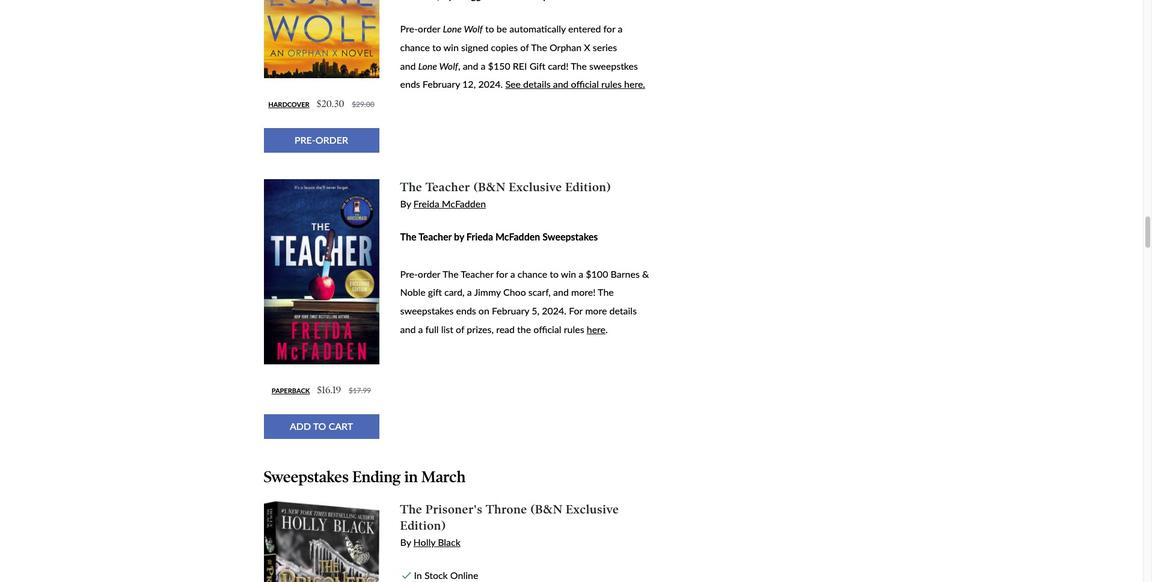 Task type: describe. For each thing, give the bounding box(es) containing it.
holly
[[414, 537, 436, 548]]

win inside pre-order the teacher for a chance to win a $100 barnes & noble gift card, a jimmy choo scarf, and more! the sweepstakes ends on february 5, 2024. for more details and a full list of prizes, read the official rules
[[561, 268, 576, 279]]

pre- for pre-order lone wolf
[[400, 23, 418, 34]]

sweepstakes ending in march
[[264, 468, 466, 486]]

read
[[496, 323, 515, 335]]

series
[[593, 41, 617, 53]]

a inside , and a $150 rei gift card! the sweepstkes ends february 12, 2024.
[[481, 60, 486, 71]]

in
[[405, 468, 418, 486]]

lone wolf
[[418, 60, 458, 71]]

official inside pre-order the teacher for a chance to win a $100 barnes & noble gift card, a jimmy choo scarf, and more! the sweepstakes ends on february 5, 2024. for more details and a full list of prizes, read the official rules
[[534, 323, 562, 335]]

by inside the teacher (b&n exclusive edition) by freida mcfadden
[[400, 198, 411, 210]]

add to cart
[[290, 420, 353, 432]]

teacher for
[[461, 268, 508, 279]]

to be automatically entered for a chance to win signed copies of the orphan x series and
[[400, 23, 623, 71]]

0 vertical spatial official
[[571, 78, 599, 90]]

$29.00
[[352, 100, 375, 109]]

rules inside pre-order the teacher for a chance to win a $100 barnes & noble gift card, a jimmy choo scarf, and more! the sweepstakes ends on february 5, 2024. for more details and a full list of prizes, read the official rules
[[564, 323, 584, 335]]

1 horizontal spatial mcfadden
[[496, 231, 540, 243]]

1 vertical spatial to
[[432, 41, 441, 53]]

, and a $150 rei gift card! the sweepstkes ends february 12, 2024.
[[400, 60, 638, 90]]

by
[[454, 231, 464, 243]]

the inside , and a $150 rei gift card! the sweepstkes ends february 12, 2024.
[[571, 60, 587, 71]]

add
[[290, 420, 311, 432]]

see details and official rules here. link
[[505, 78, 645, 90]]

edition) inside the teacher (b&n exclusive edition) by freida mcfadden
[[566, 180, 611, 194]]

see details and official rules here.
[[505, 78, 645, 90]]

.
[[606, 323, 608, 335]]

0 horizontal spatial lone
[[418, 60, 437, 71]]

freida
[[414, 198, 439, 210]]

order for the
[[418, 268, 440, 279]]

$150
[[488, 60, 511, 71]]

a right card,
[[467, 287, 472, 298]]

$20.30
[[317, 98, 345, 110]]

in
[[414, 570, 422, 581]]

of inside pre-order the teacher for a chance to win a $100 barnes & noble gift card, a jimmy choo scarf, and more! the sweepstakes ends on february 5, 2024. for more details and a full list of prizes, read the official rules
[[456, 323, 465, 335]]

12,
[[463, 78, 476, 90]]

cart
[[329, 420, 353, 432]]

of inside to be automatically entered for a chance to win signed copies of the orphan x series and
[[520, 41, 529, 53]]

to
[[313, 420, 326, 432]]

online
[[450, 570, 478, 581]]

rei
[[513, 60, 527, 71]]

copies
[[491, 41, 518, 53]]

ends inside pre-order the teacher for a chance to win a $100 barnes & noble gift card, a jimmy choo scarf, and more! the sweepstakes ends on february 5, 2024. for more details and a full list of prizes, read the official rules
[[456, 305, 476, 316]]

2024. inside , and a $150 rei gift card! the sweepstkes ends february 12, 2024.
[[478, 78, 503, 90]]

0 vertical spatial rules
[[601, 78, 622, 90]]

black
[[438, 537, 461, 548]]

orphan
[[550, 41, 582, 53]]

pre-
[[295, 134, 316, 146]]

and left full
[[400, 323, 416, 335]]

the teacher (b&n exclusive edition) link
[[400, 180, 611, 194]]

the inside the prisoner's throne (b&n exclusive edition) by holly black
[[400, 502, 422, 517]]

the prisoner's throne (b&n exclusive edition) by holly black
[[400, 502, 619, 548]]

the up card,
[[443, 268, 459, 279]]

freida mcfadden link
[[414, 198, 486, 210]]

jimmy
[[474, 287, 501, 298]]

win inside to be automatically entered for a chance to win signed copies of the orphan x series and
[[444, 41, 459, 53]]

$16.19
[[317, 385, 341, 396]]

a left full
[[418, 323, 423, 335]]

(b&n inside the teacher (b&n exclusive edition) by freida mcfadden
[[474, 180, 506, 194]]

for
[[569, 305, 583, 316]]

prisoner's
[[426, 502, 483, 517]]

full
[[426, 323, 439, 335]]

for
[[604, 23, 616, 34]]

the prisoner's throne (b&n exclusive edition) link
[[400, 502, 619, 533]]

the down $100
[[598, 287, 614, 298]]

edition) inside the prisoner's throne (b&n exclusive edition) by holly black
[[400, 518, 446, 533]]

by inside the prisoner's throne (b&n exclusive edition) by holly black
[[400, 537, 411, 548]]

to inside pre-order the teacher for a chance to win a $100 barnes & noble gift card, a jimmy choo scarf, and more! the sweepstakes ends on february 5, 2024. for more details and a full list of prizes, read the official rules
[[550, 268, 559, 279]]

barnes
[[611, 268, 640, 279]]

stock
[[425, 570, 448, 581]]

automatically
[[510, 23, 566, 34]]

teacher for (b&n
[[426, 180, 470, 194]]

pre-order the teacher for a chance to win a $100 barnes & noble gift card, a jimmy choo scarf, and more! the sweepstakes ends on february 5, 2024. for more details and a full list of prizes, read the official rules
[[400, 268, 649, 335]]

march
[[422, 468, 466, 486]]

in stock online
[[414, 570, 478, 581]]

0 horizontal spatial details
[[523, 78, 551, 90]]

throne
[[486, 502, 527, 517]]

$17.99
[[349, 386, 371, 395]]

card!
[[548, 60, 569, 71]]

be
[[497, 23, 507, 34]]

here link
[[587, 323, 606, 335]]

the teacher (b&n exclusive edition) by freida mcfadden
[[400, 180, 611, 210]]

,
[[458, 60, 460, 71]]

2024. inside pre-order the teacher for a chance to win a $100 barnes & noble gift card, a jimmy choo scarf, and more! the sweepstakes ends on february 5, 2024. for more details and a full list of prizes, read the official rules
[[542, 305, 567, 316]]

mcfadden inside the teacher (b&n exclusive edition) by freida mcfadden
[[442, 198, 486, 210]]

details inside pre-order the teacher for a chance to win a $100 barnes & noble gift card, a jimmy choo scarf, and more! the sweepstakes ends on february 5, 2024. for more details and a full list of prizes, read the official rules
[[610, 305, 637, 316]]

february inside , and a $150 rei gift card! the sweepstkes ends february 12, 2024.
[[423, 78, 460, 90]]

gift
[[428, 287, 442, 298]]

ends inside , and a $150 rei gift card! the sweepstkes ends february 12, 2024.
[[400, 78, 420, 90]]

the inside to be automatically entered for a chance to win signed copies of the orphan x series and
[[531, 41, 547, 53]]

a left $100
[[579, 268, 584, 279]]



Task type: locate. For each thing, give the bounding box(es) containing it.
signed
[[461, 41, 489, 53]]

2024. down $150
[[478, 78, 503, 90]]

february down choo
[[492, 305, 529, 316]]

sweepstakes up $100
[[543, 231, 598, 243]]

exclusive
[[509, 180, 562, 194], [566, 502, 619, 517]]

pre-order button
[[264, 128, 379, 153]]

0 horizontal spatial edition)
[[400, 518, 446, 533]]

1 vertical spatial wolf
[[439, 60, 458, 71]]

0 horizontal spatial ends
[[400, 78, 420, 90]]

2 vertical spatial to
[[550, 268, 559, 279]]

more
[[585, 305, 607, 316]]

0 vertical spatial lone
[[443, 23, 462, 34]]

on
[[479, 305, 490, 316]]

to left be
[[485, 23, 494, 34]]

scarf,
[[529, 287, 551, 298]]

1 by from the top
[[400, 198, 411, 210]]

rules down sweepstkes
[[601, 78, 622, 90]]

february inside pre-order the teacher for a chance to win a $100 barnes & noble gift card, a jimmy choo scarf, and more! the sweepstakes ends on february 5, 2024. for more details and a full list of prizes, read the official rules
[[492, 305, 529, 316]]

of right list
[[456, 323, 465, 335]]

order for lone
[[418, 23, 440, 34]]

order inside pre-order the teacher for a chance to win a $100 barnes & noble gift card, a jimmy choo scarf, and more! the sweepstakes ends on february 5, 2024. for more details and a full list of prizes, read the official rules
[[418, 268, 440, 279]]

pre-order
[[295, 134, 348, 146]]

0 vertical spatial mcfadden
[[442, 198, 486, 210]]

gift
[[530, 60, 546, 71]]

here .
[[587, 323, 608, 335]]

paperback
[[272, 387, 310, 395]]

1 horizontal spatial (b&n
[[531, 502, 563, 517]]

2 pre- from the top
[[400, 268, 418, 279]]

order up gift
[[418, 268, 440, 279]]

1 vertical spatial order
[[418, 268, 440, 279]]

teacher up freida mcfadden link
[[426, 180, 470, 194]]

1 vertical spatial chance
[[518, 268, 547, 279]]

1 pre- from the top
[[400, 23, 418, 34]]

x
[[584, 41, 590, 53]]

and right the scarf,
[[553, 287, 569, 298]]

here.
[[624, 78, 645, 90]]

1 vertical spatial teacher
[[419, 231, 452, 243]]

0 horizontal spatial sweepstakes
[[264, 468, 349, 486]]

pre- inside pre-order the teacher for a chance to win a $100 barnes & noble gift card, a jimmy choo scarf, and more! the sweepstakes ends on february 5, 2024. for more details and a full list of prizes, read the official rules
[[400, 268, 418, 279]]

lone
[[443, 23, 462, 34], [418, 60, 437, 71]]

the up the freida
[[400, 180, 422, 194]]

chance up the scarf,
[[518, 268, 547, 279]]

to up the scarf,
[[550, 268, 559, 279]]

0 vertical spatial exclusive
[[509, 180, 562, 194]]

of up rei
[[520, 41, 529, 53]]

1 horizontal spatial edition)
[[566, 180, 611, 194]]

1 horizontal spatial to
[[485, 23, 494, 34]]

see
[[505, 78, 521, 90]]

1 horizontal spatial of
[[520, 41, 529, 53]]

0 horizontal spatial win
[[444, 41, 459, 53]]

rules down for
[[564, 323, 584, 335]]

1 vertical spatial by
[[400, 537, 411, 548]]

a right for
[[618, 23, 623, 34]]

0 vertical spatial (b&n
[[474, 180, 506, 194]]

1 horizontal spatial chance
[[518, 268, 547, 279]]

lone up signed
[[443, 23, 462, 34]]

of
[[520, 41, 529, 53], [456, 323, 465, 335]]

official
[[571, 78, 599, 90], [534, 323, 562, 335]]

1 horizontal spatial exclusive
[[566, 502, 619, 517]]

lone left ,
[[418, 60, 437, 71]]

more!
[[571, 287, 596, 298]]

ends
[[400, 78, 420, 90], [456, 305, 476, 316]]

1 vertical spatial exclusive
[[566, 502, 619, 517]]

1 vertical spatial details
[[610, 305, 637, 316]]

teacher for by
[[419, 231, 452, 243]]

details right more at the bottom right
[[610, 305, 637, 316]]

1 horizontal spatial ends
[[456, 305, 476, 316]]

sweepstakes
[[543, 231, 598, 243], [264, 468, 349, 486]]

a inside to be automatically entered for a chance to win signed copies of the orphan x series and
[[618, 23, 623, 34]]

and down card!
[[553, 78, 569, 90]]

the down automatically in the left top of the page
[[531, 41, 547, 53]]

0 vertical spatial ends
[[400, 78, 420, 90]]

0 horizontal spatial (b&n
[[474, 180, 506, 194]]

the down in
[[400, 502, 422, 517]]

ending
[[353, 468, 401, 486]]

1 vertical spatial ends
[[456, 305, 476, 316]]

add to cart button
[[264, 414, 379, 439]]

sweepstakes down add
[[264, 468, 349, 486]]

the down the freida
[[400, 231, 417, 243]]

and right ,
[[463, 60, 478, 71]]

1 vertical spatial pre-
[[400, 268, 418, 279]]

pre- for pre-order the teacher for a chance to win a $100 barnes & noble gift card, a jimmy choo scarf, and more! the sweepstakes ends on february 5, 2024. for more details and a full list of prizes, read the official rules
[[400, 268, 418, 279]]

wolf down pre-order lone wolf at the left
[[439, 60, 458, 71]]

a left $150
[[481, 60, 486, 71]]

mcfadden
[[442, 198, 486, 210], [496, 231, 540, 243]]

0 vertical spatial teacher
[[426, 180, 470, 194]]

the teacher by frieda mcfadden sweepstakes
[[400, 231, 598, 243]]

(b&n inside the prisoner's throne (b&n exclusive edition) by holly black
[[531, 502, 563, 517]]

(b&n
[[474, 180, 506, 194], [531, 502, 563, 517]]

order
[[316, 134, 348, 146]]

1 vertical spatial win
[[561, 268, 576, 279]]

0 vertical spatial win
[[444, 41, 459, 53]]

official down 5,
[[534, 323, 562, 335]]

hardcover
[[268, 101, 309, 109]]

ends down lone wolf
[[400, 78, 420, 90]]

1 horizontal spatial wolf
[[464, 23, 483, 34]]

1 horizontal spatial rules
[[601, 78, 622, 90]]

to up lone wolf
[[432, 41, 441, 53]]

0 vertical spatial to
[[485, 23, 494, 34]]

0 vertical spatial details
[[523, 78, 551, 90]]

1 vertical spatial rules
[[564, 323, 584, 335]]

choo
[[503, 287, 526, 298]]

by left holly
[[400, 537, 411, 548]]

0 vertical spatial wolf
[[464, 23, 483, 34]]

1 horizontal spatial details
[[610, 305, 637, 316]]

0 vertical spatial by
[[400, 198, 411, 210]]

holly black link
[[414, 537, 461, 548]]

mcfadden up by
[[442, 198, 486, 210]]

1 order from the top
[[418, 23, 440, 34]]

details down gift
[[523, 78, 551, 90]]

a up choo
[[511, 268, 515, 279]]

teacher inside the teacher (b&n exclusive edition) by freida mcfadden
[[426, 180, 470, 194]]

(b&n right the throne
[[531, 502, 563, 517]]

1 vertical spatial (b&n
[[531, 502, 563, 517]]

to
[[485, 23, 494, 34], [432, 41, 441, 53], [550, 268, 559, 279]]

0 horizontal spatial mcfadden
[[442, 198, 486, 210]]

teacher
[[426, 180, 470, 194], [419, 231, 452, 243]]

the inside the teacher (b&n exclusive edition) by freida mcfadden
[[400, 180, 422, 194]]

0 horizontal spatial chance
[[400, 41, 430, 53]]

and left lone wolf
[[400, 60, 416, 71]]

5,
[[532, 305, 540, 316]]

1 vertical spatial mcfadden
[[496, 231, 540, 243]]

1 horizontal spatial 2024.
[[542, 305, 567, 316]]

0 horizontal spatial 2024.
[[478, 78, 503, 90]]

chance
[[400, 41, 430, 53], [518, 268, 547, 279]]

sweepstakes
[[400, 305, 454, 316]]

and
[[400, 60, 416, 71], [463, 60, 478, 71], [553, 78, 569, 90], [553, 287, 569, 298], [400, 323, 416, 335]]

by
[[400, 198, 411, 210], [400, 537, 411, 548]]

0 vertical spatial february
[[423, 78, 460, 90]]

noble
[[400, 287, 426, 298]]

1 horizontal spatial lone
[[443, 23, 462, 34]]

mcfadden right frieda
[[496, 231, 540, 243]]

0 vertical spatial chance
[[400, 41, 430, 53]]

0 vertical spatial of
[[520, 41, 529, 53]]

and inside to be automatically entered for a chance to win signed copies of the orphan x series and
[[400, 60, 416, 71]]

1 vertical spatial official
[[534, 323, 562, 335]]

0 vertical spatial edition)
[[566, 180, 611, 194]]

0 horizontal spatial to
[[432, 41, 441, 53]]

1 vertical spatial lone
[[418, 60, 437, 71]]

0 horizontal spatial exclusive
[[509, 180, 562, 194]]

0 vertical spatial pre-
[[400, 23, 418, 34]]

1 vertical spatial of
[[456, 323, 465, 335]]

entered
[[568, 23, 601, 34]]

pre-
[[400, 23, 418, 34], [400, 268, 418, 279]]

card,
[[445, 287, 465, 298]]

1 horizontal spatial win
[[561, 268, 576, 279]]

win up ,
[[444, 41, 459, 53]]

pre-order lone wolf
[[400, 23, 483, 34]]

$100
[[586, 268, 608, 279]]

chance inside to be automatically entered for a chance to win signed copies of the orphan x series and
[[400, 41, 430, 53]]

1 horizontal spatial sweepstakes
[[543, 231, 598, 243]]

frieda
[[467, 231, 493, 243]]

details
[[523, 78, 551, 90], [610, 305, 637, 316]]

win up more!
[[561, 268, 576, 279]]

official down sweepstkes
[[571, 78, 599, 90]]

0 horizontal spatial rules
[[564, 323, 584, 335]]

2024. right 5,
[[542, 305, 567, 316]]

0 horizontal spatial of
[[456, 323, 465, 335]]

february
[[423, 78, 460, 90], [492, 305, 529, 316]]

2024.
[[478, 78, 503, 90], [542, 305, 567, 316]]

february down lone wolf
[[423, 78, 460, 90]]

1 vertical spatial 2024.
[[542, 305, 567, 316]]

0 vertical spatial sweepstakes
[[543, 231, 598, 243]]

wolf
[[464, 23, 483, 34], [439, 60, 458, 71]]

chance up lone wolf
[[400, 41, 430, 53]]

the teacher (b&n exclusive edition) image
[[264, 179, 379, 364]]

0 horizontal spatial february
[[423, 78, 460, 90]]

lone wolf: an orphan x novel image
[[264, 0, 379, 78]]

&
[[642, 268, 649, 279]]

(b&n up freida mcfadden link
[[474, 180, 506, 194]]

2 by from the top
[[400, 537, 411, 548]]

order up lone wolf
[[418, 23, 440, 34]]

2 order from the top
[[418, 268, 440, 279]]

edition)
[[566, 180, 611, 194], [400, 518, 446, 533]]

prizes,
[[467, 323, 494, 335]]

0 horizontal spatial official
[[534, 323, 562, 335]]

0 vertical spatial 2024.
[[478, 78, 503, 90]]

chance inside pre-order the teacher for a chance to win a $100 barnes & noble gift card, a jimmy choo scarf, and more! the sweepstakes ends on february 5, 2024. for more details and a full list of prizes, read the official rules
[[518, 268, 547, 279]]

ends left on
[[456, 305, 476, 316]]

teacher left by
[[419, 231, 452, 243]]

by left the freida
[[400, 198, 411, 210]]

0 horizontal spatial wolf
[[439, 60, 458, 71]]

0 vertical spatial order
[[418, 23, 440, 34]]

1 vertical spatial edition)
[[400, 518, 446, 533]]

the
[[517, 323, 531, 335]]

1 vertical spatial sweepstakes
[[264, 468, 349, 486]]

exclusive inside the prisoner's throne (b&n exclusive edition) by holly black
[[566, 502, 619, 517]]

here
[[587, 323, 606, 335]]

1 horizontal spatial official
[[571, 78, 599, 90]]

wolf up signed
[[464, 23, 483, 34]]

sweepstkes
[[589, 60, 638, 71]]

exclusive inside the teacher (b&n exclusive edition) by freida mcfadden
[[509, 180, 562, 194]]

the up see details and official rules here.
[[571, 60, 587, 71]]

1 horizontal spatial february
[[492, 305, 529, 316]]

list
[[441, 323, 453, 335]]

1 vertical spatial february
[[492, 305, 529, 316]]

the prisoner's throne (b&n exclusive edition) image
[[264, 502, 379, 582]]

2 horizontal spatial to
[[550, 268, 559, 279]]

and inside , and a $150 rei gift card! the sweepstkes ends february 12, 2024.
[[463, 60, 478, 71]]

order
[[418, 23, 440, 34], [418, 268, 440, 279]]



Task type: vqa. For each thing, say whether or not it's contained in the screenshot.
Edition) in The Prisoner's Throne (B&N Exclusive Edition) By Holly Black
yes



